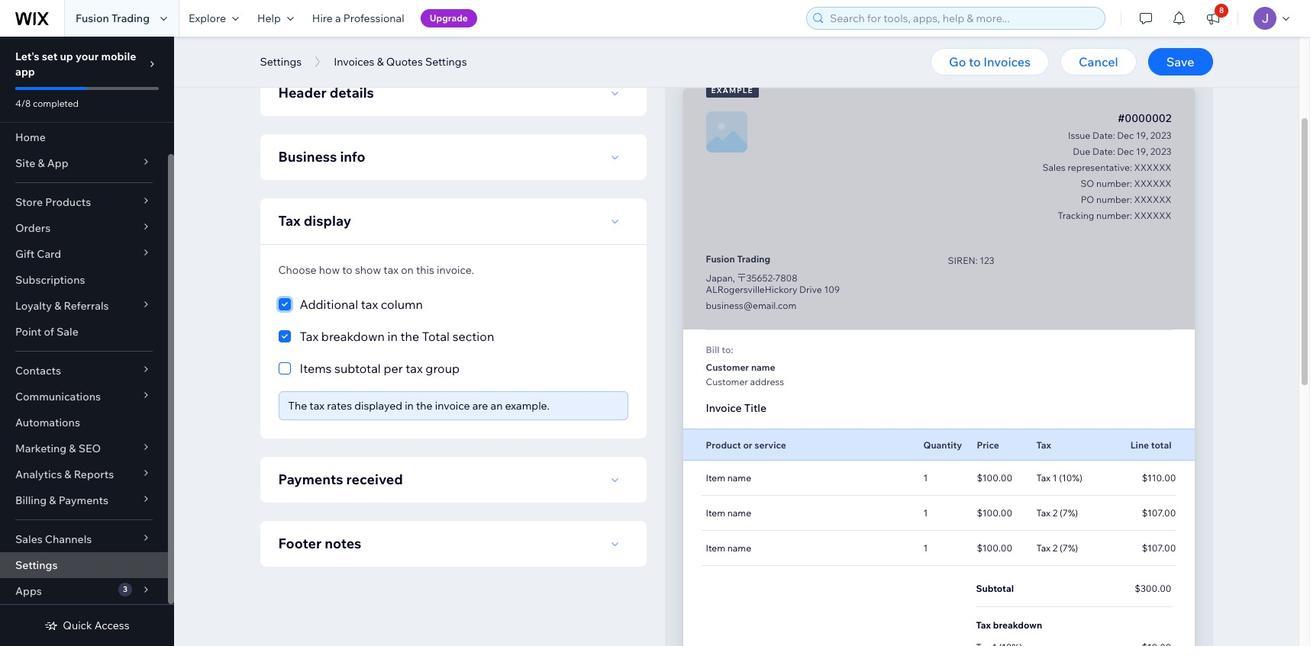 Task type: describe. For each thing, give the bounding box(es) containing it.
display
[[304, 212, 351, 230]]

payments received
[[278, 471, 403, 489]]

2 2 from the top
[[1053, 543, 1058, 554]]

invoice
[[706, 402, 742, 415]]

& for loyalty & referrals
[[54, 299, 61, 313]]

Tax breakdown in the Total section checkbox
[[278, 328, 628, 346]]

fusion for fusion trading
[[76, 11, 109, 25]]

1 (7%) from the top
[[1060, 508, 1078, 519]]

set
[[42, 50, 58, 63]]

alrogersvillehickory
[[706, 284, 797, 295]]

〒35652-
[[737, 273, 775, 284]]

gift card
[[15, 247, 61, 261]]

subscriptions
[[15, 273, 85, 287]]

settings for "settings" "button"
[[260, 55, 302, 69]]

sales channels button
[[0, 527, 168, 553]]

#0000002 issue date: dec 19, 2023 due date: dec 19, 2023 sales representative: xxxxxx so number: xxxxxx po number: xxxxxx tracking number: xxxxxx
[[1042, 111, 1171, 221]]

a
[[335, 11, 341, 25]]

edit
[[517, 35, 539, 50]]

price
[[977, 439, 999, 451]]

displayed
[[354, 399, 402, 413]]

0 horizontal spatial to
[[342, 263, 353, 277]]

8
[[1219, 5, 1224, 15]]

product or service
[[706, 439, 786, 451]]

settings link
[[0, 553, 168, 579]]

fusion trading
[[76, 11, 150, 25]]

hire
[[312, 11, 333, 25]]

7808
[[775, 273, 797, 284]]

sale
[[57, 325, 78, 339]]

upgrade button
[[420, 9, 477, 27]]

automations link
[[0, 410, 168, 436]]

point of sale link
[[0, 319, 168, 345]]

3 number: from the top
[[1096, 210, 1132, 221]]

tax display
[[278, 212, 351, 230]]

tax right the on the bottom left
[[309, 399, 324, 413]]

loyalty
[[15, 299, 52, 313]]

issue
[[1068, 130, 1090, 141]]

analytics & reports button
[[0, 462, 168, 488]]

analytics & reports
[[15, 468, 114, 482]]

invoices & quotes settings
[[334, 55, 467, 69]]

1 vertical spatial the
[[416, 399, 433, 413]]

breakdown for tax breakdown
[[993, 620, 1042, 631]]

customize what appears on each invoice and edit your default email. changes made here will affect all issued & future invoices.
[[260, 35, 976, 50]]

2 number: from the top
[[1096, 194, 1132, 205]]

trading for fusion trading
[[111, 11, 150, 25]]

the
[[288, 399, 307, 413]]

Search for tools, apps, help & more... field
[[825, 8, 1100, 29]]

help
[[257, 11, 281, 25]]

1 dec from the top
[[1117, 130, 1134, 141]]

professional
[[343, 11, 404, 25]]

to inside button
[[969, 54, 981, 69]]

1 number: from the top
[[1096, 178, 1132, 189]]

tax inside option
[[406, 361, 423, 376]]

total
[[1151, 439, 1171, 451]]

siren: 123
[[948, 255, 994, 266]]

line total
[[1130, 439, 1171, 451]]

tax 1 (10%)
[[1036, 473, 1082, 484]]

card
[[37, 247, 61, 261]]

the tax rates displayed in the invoice are an example.
[[288, 399, 549, 413]]

2 19, from the top
[[1136, 146, 1148, 157]]

2 date: from the top
[[1092, 146, 1115, 157]]

point of sale
[[15, 325, 78, 339]]

email.
[[613, 35, 647, 50]]

invoices & quotes settings button
[[326, 50, 475, 73]]

total
[[422, 329, 450, 344]]

go to invoices button
[[931, 48, 1049, 76]]

your inside the let's set up your mobile app
[[76, 50, 99, 63]]

how
[[319, 263, 340, 277]]

marketing & seo
[[15, 442, 101, 456]]

an
[[491, 399, 503, 413]]

$110.00
[[1142, 473, 1176, 484]]

trading for fusion trading japan, 〒35652-7808 alrogersvillehickory drive 109 business@email.com
[[737, 253, 770, 265]]

1 vertical spatial invoice
[[435, 399, 470, 413]]

store products
[[15, 195, 91, 209]]

notes
[[325, 535, 361, 553]]

choose
[[278, 263, 317, 277]]

1 date: from the top
[[1092, 130, 1115, 141]]

hire a professional link
[[303, 0, 413, 37]]

japan,
[[706, 273, 735, 284]]

appears
[[354, 35, 400, 50]]

bill to: customer name customer address
[[706, 344, 784, 388]]

8 button
[[1196, 0, 1230, 37]]

home link
[[0, 124, 168, 150]]

1 $107.00 from the top
[[1142, 508, 1176, 519]]

0 horizontal spatial invoices
[[334, 55, 374, 69]]

payments inside popup button
[[59, 494, 108, 508]]

so
[[1081, 178, 1094, 189]]

in inside checkbox
[[387, 329, 398, 344]]

all
[[823, 35, 836, 50]]

sales inside "dropdown button"
[[15, 533, 43, 547]]

save
[[1166, 54, 1194, 69]]

section
[[452, 329, 494, 344]]

3
[[123, 585, 127, 595]]

additional
[[300, 297, 358, 312]]

subtotal
[[976, 583, 1014, 595]]

gift card button
[[0, 241, 168, 267]]

marketing
[[15, 442, 67, 456]]

analytics
[[15, 468, 62, 482]]

1 horizontal spatial your
[[542, 35, 568, 50]]

default
[[570, 35, 611, 50]]

choose how to show tax on this invoice.
[[278, 263, 474, 277]]

received
[[346, 471, 403, 489]]

mobile
[[101, 50, 136, 63]]

quick access button
[[45, 619, 130, 633]]

footer notes
[[278, 535, 361, 553]]

2 item name from the top
[[706, 508, 751, 519]]

made
[[703, 35, 735, 50]]

business@email.com
[[706, 300, 796, 311]]

tracking
[[1058, 210, 1094, 221]]

3 $100.00 from the top
[[977, 543, 1012, 554]]

gift
[[15, 247, 34, 261]]

cancel button
[[1060, 48, 1136, 76]]

1 tax 2 (7%) from the top
[[1036, 508, 1078, 519]]

reports
[[74, 468, 114, 482]]



Task type: locate. For each thing, give the bounding box(es) containing it.
settings down each
[[425, 55, 467, 69]]

settings inside sidebar element
[[15, 559, 58, 573]]

header details
[[278, 84, 374, 102]]

1 2 from the top
[[1053, 508, 1058, 519]]

$107.00 down $110.00 at bottom right
[[1142, 508, 1176, 519]]

1 horizontal spatial trading
[[737, 253, 770, 265]]

let's set up your mobile app
[[15, 50, 136, 79]]

on up quotes
[[403, 35, 417, 50]]

& inside dropdown button
[[64, 468, 71, 482]]

app
[[47, 157, 68, 170]]

dec
[[1117, 130, 1134, 141], [1117, 146, 1134, 157]]

example
[[711, 86, 753, 95]]

quantity
[[923, 439, 962, 451]]

& inside popup button
[[54, 299, 61, 313]]

1 vertical spatial trading
[[737, 253, 770, 265]]

customer
[[706, 362, 749, 373], [706, 376, 748, 388]]

0 vertical spatial 19,
[[1136, 130, 1148, 141]]

1 vertical spatial $107.00
[[1142, 543, 1176, 554]]

4/8
[[15, 98, 31, 109]]

subscriptions link
[[0, 267, 168, 293]]

& inside dropdown button
[[38, 157, 45, 170]]

0 vertical spatial payments
[[278, 471, 343, 489]]

0 vertical spatial $107.00
[[1142, 508, 1176, 519]]

& for analytics & reports
[[64, 468, 71, 482]]

0 horizontal spatial your
[[76, 50, 99, 63]]

1 vertical spatial 2023
[[1150, 146, 1171, 157]]

2 vertical spatial item
[[706, 543, 725, 554]]

1 customer from the top
[[706, 362, 749, 373]]

& inside button
[[377, 55, 384, 69]]

1 vertical spatial breakdown
[[993, 620, 1042, 631]]

& for site & app
[[38, 157, 45, 170]]

each
[[420, 35, 447, 50]]

trading inside "fusion trading japan, 〒35652-7808 alrogersvillehickory drive 109 business@email.com"
[[737, 253, 770, 265]]

0 vertical spatial fusion
[[76, 11, 109, 25]]

customer down to:
[[706, 362, 749, 373]]

the left total
[[400, 329, 419, 344]]

affect
[[788, 35, 821, 50]]

1 vertical spatial customer
[[706, 376, 748, 388]]

0 vertical spatial (7%)
[[1060, 508, 1078, 519]]

1 vertical spatial in
[[405, 399, 414, 413]]

1 item name from the top
[[706, 473, 751, 484]]

1 vertical spatial tax 2 (7%)
[[1036, 543, 1078, 554]]

0 vertical spatial date:
[[1092, 130, 1115, 141]]

the down group
[[416, 399, 433, 413]]

items
[[300, 361, 332, 376]]

1 item from the top
[[706, 473, 725, 484]]

title
[[744, 402, 767, 415]]

group
[[425, 361, 460, 376]]

item name
[[706, 473, 751, 484], [706, 508, 751, 519], [706, 543, 751, 554]]

due
[[1073, 146, 1090, 157]]

invoice down upgrade button
[[450, 35, 490, 50]]

access
[[95, 619, 130, 633]]

sales
[[1042, 162, 1066, 173], [15, 533, 43, 547]]

dec down #0000002
[[1117, 130, 1134, 141]]

representative:
[[1068, 162, 1132, 173]]

2 horizontal spatial settings
[[425, 55, 467, 69]]

& right 'site'
[[38, 157, 45, 170]]

0 vertical spatial breakdown
[[321, 329, 385, 344]]

1 vertical spatial item name
[[706, 508, 751, 519]]

2 vertical spatial $100.00
[[977, 543, 1012, 554]]

& for invoices & quotes settings
[[377, 55, 384, 69]]

business
[[278, 148, 337, 166]]

1 vertical spatial 19,
[[1136, 146, 1148, 157]]

issued
[[839, 35, 876, 50]]

changes
[[650, 35, 700, 50]]

quick access
[[63, 619, 130, 633]]

line
[[1130, 439, 1149, 451]]

to
[[969, 54, 981, 69], [342, 263, 353, 277]]

0 horizontal spatial fusion
[[76, 11, 109, 25]]

settings up apps
[[15, 559, 58, 573]]

0 horizontal spatial settings
[[15, 559, 58, 573]]

communications button
[[0, 384, 168, 410]]

help button
[[248, 0, 303, 37]]

number:
[[1096, 178, 1132, 189], [1096, 194, 1132, 205], [1096, 210, 1132, 221]]

tax right show
[[383, 263, 399, 277]]

Items subtotal per tax group checkbox
[[278, 360, 628, 378]]

& down appears
[[377, 55, 384, 69]]

store
[[15, 195, 43, 209]]

customer up invoice
[[706, 376, 748, 388]]

1 vertical spatial to
[[342, 263, 353, 277]]

settings for settings link
[[15, 559, 58, 573]]

1 vertical spatial $100.00
[[977, 508, 1012, 519]]

billing & payments button
[[0, 488, 168, 514]]

1 horizontal spatial breakdown
[[993, 620, 1042, 631]]

1 vertical spatial (7%)
[[1060, 543, 1078, 554]]

your right up
[[76, 50, 99, 63]]

fusion for fusion trading japan, 〒35652-7808 alrogersvillehickory drive 109 business@email.com
[[706, 253, 735, 265]]

3 item from the top
[[706, 543, 725, 554]]

1 vertical spatial number:
[[1096, 194, 1132, 205]]

2 2023 from the top
[[1150, 146, 1171, 157]]

& left seo
[[69, 442, 76, 456]]

settings inside "button"
[[260, 55, 302, 69]]

settings down customize
[[260, 55, 302, 69]]

tax right per
[[406, 361, 423, 376]]

product
[[706, 439, 741, 451]]

2 tax 2 (7%) from the top
[[1036, 543, 1078, 554]]

sales down billing on the left of the page
[[15, 533, 43, 547]]

0 vertical spatial tax 2 (7%)
[[1036, 508, 1078, 519]]

fusion up japan,
[[706, 253, 735, 265]]

2 $107.00 from the top
[[1142, 543, 1176, 554]]

3 xxxxxx from the top
[[1134, 194, 1171, 205]]

breakdown
[[321, 329, 385, 344], [993, 620, 1042, 631]]

breakdown down subtotal
[[993, 620, 1042, 631]]

quick
[[63, 619, 92, 633]]

0 vertical spatial on
[[403, 35, 417, 50]]

contacts button
[[0, 358, 168, 384]]

0 vertical spatial 2023
[[1150, 130, 1171, 141]]

& for billing & payments
[[49, 494, 56, 508]]

explore
[[189, 11, 226, 25]]

per
[[384, 361, 403, 376]]

settings inside button
[[425, 55, 467, 69]]

to right go
[[969, 54, 981, 69]]

save button
[[1148, 48, 1213, 76]]

will
[[766, 35, 785, 50]]

1 horizontal spatial fusion
[[706, 253, 735, 265]]

1 vertical spatial fusion
[[706, 253, 735, 265]]

number: right tracking
[[1096, 210, 1132, 221]]

tax inside checkbox
[[300, 329, 319, 344]]

invoice.
[[437, 263, 474, 277]]

1 horizontal spatial settings
[[260, 55, 302, 69]]

2 (7%) from the top
[[1060, 543, 1078, 554]]

0 horizontal spatial sales
[[15, 533, 43, 547]]

2 dec from the top
[[1117, 146, 1134, 157]]

1 horizontal spatial to
[[969, 54, 981, 69]]

hire a professional
[[312, 11, 404, 25]]

0 vertical spatial sales
[[1042, 162, 1066, 173]]

109
[[824, 284, 840, 295]]

sidebar element
[[0, 37, 174, 647]]

name inside bill to: customer name customer address
[[751, 362, 775, 373]]

payments left received at the left bottom
[[278, 471, 343, 489]]

payments down the analytics & reports dropdown button
[[59, 494, 108, 508]]

sales inside #0000002 issue date: dec 19, 2023 due date: dec 19, 2023 sales representative: xxxxxx so number: xxxxxx po number: xxxxxx tracking number: xxxxxx
[[1042, 162, 1066, 173]]

site & app button
[[0, 150, 168, 176]]

1 vertical spatial sales
[[15, 533, 43, 547]]

1 2023 from the top
[[1150, 130, 1171, 141]]

2 xxxxxx from the top
[[1134, 178, 1171, 189]]

item
[[706, 473, 725, 484], [706, 508, 725, 519], [706, 543, 725, 554]]

0 horizontal spatial trading
[[111, 11, 150, 25]]

automations
[[15, 416, 80, 430]]

1 vertical spatial payments
[[59, 494, 108, 508]]

1 horizontal spatial in
[[405, 399, 414, 413]]

number: right po at right top
[[1096, 194, 1132, 205]]

1 vertical spatial date:
[[1092, 146, 1115, 157]]

in right the displayed
[[405, 399, 414, 413]]

123
[[980, 255, 994, 266]]

0 vertical spatial in
[[387, 329, 398, 344]]

3 item name from the top
[[706, 543, 751, 554]]

the inside checkbox
[[400, 329, 419, 344]]

site
[[15, 157, 35, 170]]

1 vertical spatial dec
[[1117, 146, 1134, 157]]

1 vertical spatial item
[[706, 508, 725, 519]]

19,
[[1136, 130, 1148, 141], [1136, 146, 1148, 157]]

payments
[[278, 471, 343, 489], [59, 494, 108, 508]]

0 vertical spatial trading
[[111, 11, 150, 25]]

4 xxxxxx from the top
[[1134, 210, 1171, 221]]

invoices right go
[[983, 54, 1031, 69]]

1 19, from the top
[[1136, 130, 1148, 141]]

go to invoices
[[949, 54, 1031, 69]]

2 $100.00 from the top
[[977, 508, 1012, 519]]

details
[[330, 84, 374, 102]]

number: down representative:
[[1096, 178, 1132, 189]]

service
[[754, 439, 786, 451]]

0 vertical spatial to
[[969, 54, 981, 69]]

0 vertical spatial the
[[400, 329, 419, 344]]

are
[[472, 399, 488, 413]]

& right billing on the left of the page
[[49, 494, 56, 508]]

date: up representative:
[[1092, 146, 1115, 157]]

fusion inside "fusion trading japan, 〒35652-7808 alrogersvillehickory drive 109 business@email.com"
[[706, 253, 735, 265]]

or
[[743, 439, 752, 451]]

go
[[949, 54, 966, 69]]

here
[[738, 35, 764, 50]]

orders
[[15, 221, 51, 235]]

rates
[[327, 399, 352, 413]]

tax inside checkbox
[[361, 297, 378, 312]]

settings button
[[252, 50, 309, 73]]

app
[[15, 65, 35, 79]]

trading up mobile
[[111, 11, 150, 25]]

0 vertical spatial $100.00
[[977, 473, 1012, 484]]

0 horizontal spatial in
[[387, 329, 398, 344]]

0 vertical spatial number:
[[1096, 178, 1132, 189]]

of
[[44, 325, 54, 339]]

what
[[323, 35, 351, 50]]

1 horizontal spatial invoices
[[983, 54, 1031, 69]]

#0000002
[[1118, 111, 1171, 125]]

2 customer from the top
[[706, 376, 748, 388]]

invoice left are
[[435, 399, 470, 413]]

0 vertical spatial item
[[706, 473, 725, 484]]

date:
[[1092, 130, 1115, 141], [1092, 146, 1115, 157]]

1 vertical spatial on
[[401, 263, 414, 277]]

1 vertical spatial 2
[[1053, 543, 1058, 554]]

& for marketing & seo
[[69, 442, 76, 456]]

0 vertical spatial dec
[[1117, 130, 1134, 141]]

0 vertical spatial customer
[[706, 362, 749, 373]]

sales left representative:
[[1042, 162, 1066, 173]]

in up per
[[387, 329, 398, 344]]

2 vertical spatial item name
[[706, 543, 751, 554]]

date: right issue
[[1092, 130, 1115, 141]]

(10%)
[[1059, 473, 1082, 484]]

trading up 〒35652-
[[737, 253, 770, 265]]

invoices down what
[[334, 55, 374, 69]]

& right the loyalty
[[54, 299, 61, 313]]

breakdown up subtotal
[[321, 329, 385, 344]]

2 vertical spatial number:
[[1096, 210, 1132, 221]]

$300.00
[[1135, 583, 1171, 595]]

apps
[[15, 585, 42, 599]]

on left 'this'
[[401, 263, 414, 277]]

channels
[[45, 533, 92, 547]]

site & app
[[15, 157, 68, 170]]

0 horizontal spatial payments
[[59, 494, 108, 508]]

header
[[278, 84, 327, 102]]

0 horizontal spatial breakdown
[[321, 329, 385, 344]]

1 $100.00 from the top
[[977, 473, 1012, 484]]

Additional tax column checkbox
[[278, 295, 628, 314]]

$107.00 up $300.00
[[1142, 543, 1176, 554]]

loyalty & referrals button
[[0, 293, 168, 319]]

info
[[340, 148, 365, 166]]

items subtotal per tax group
[[300, 361, 460, 376]]

breakdown inside checkbox
[[321, 329, 385, 344]]

0 vertical spatial invoice
[[450, 35, 490, 50]]

0 vertical spatial 2
[[1053, 508, 1058, 519]]

breakdown for tax breakdown in the total section
[[321, 329, 385, 344]]

drive
[[799, 284, 822, 295]]

& left reports
[[64, 468, 71, 482]]

fusion up mobile
[[76, 11, 109, 25]]

invoices
[[983, 54, 1031, 69], [334, 55, 374, 69]]

dec up representative:
[[1117, 146, 1134, 157]]

2 item from the top
[[706, 508, 725, 519]]

0 vertical spatial item name
[[706, 473, 751, 484]]

your right edit on the top left of the page
[[542, 35, 568, 50]]

contacts
[[15, 364, 61, 378]]

tax left column at the top of page
[[361, 297, 378, 312]]

cancel
[[1079, 54, 1118, 69]]

to right how
[[342, 263, 353, 277]]

1 horizontal spatial sales
[[1042, 162, 1066, 173]]

& left future at the right of the page
[[878, 35, 886, 50]]

1 horizontal spatial payments
[[278, 471, 343, 489]]

1 xxxxxx from the top
[[1134, 162, 1171, 173]]



Task type: vqa. For each thing, say whether or not it's contained in the screenshot.


